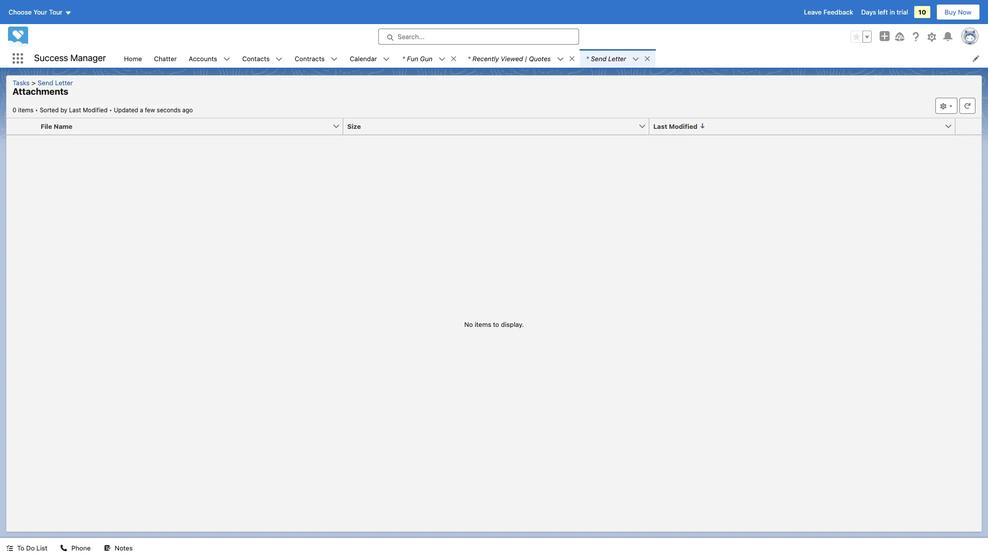Task type: vqa. For each thing, say whether or not it's contained in the screenshot.
first • from the right
yes



Task type: describe. For each thing, give the bounding box(es) containing it.
list
[[36, 545, 47, 553]]

search...
[[398, 33, 425, 41]]

items for 0
[[18, 106, 34, 114]]

last modified button
[[650, 118, 945, 134]]

file name button
[[37, 118, 332, 134]]

to do list button
[[0, 539, 53, 559]]

letter inside attachments|attachments|list view element
[[55, 79, 73, 87]]

send inside list item
[[591, 54, 607, 63]]

* fun gun
[[402, 54, 433, 63]]

action element
[[956, 118, 982, 135]]

no
[[465, 321, 473, 329]]

contracts list item
[[289, 49, 344, 68]]

a
[[140, 106, 143, 114]]

in
[[890, 8, 896, 16]]

text default image inside phone button
[[60, 545, 67, 552]]

0 items • sorted by last modified • updated a few seconds ago
[[13, 106, 193, 114]]

send letter link
[[34, 79, 77, 87]]

to
[[17, 545, 24, 553]]

accounts list item
[[183, 49, 236, 68]]

seconds
[[157, 106, 181, 114]]

left
[[879, 8, 888, 16]]

text default image inside contracts list item
[[331, 56, 338, 63]]

text default image inside the "contacts" list item
[[276, 56, 283, 63]]

name
[[54, 122, 73, 130]]

do
[[26, 545, 35, 553]]

accounts
[[189, 54, 217, 63]]

attachments status
[[13, 106, 114, 114]]

now
[[959, 8, 972, 16]]

quotes
[[529, 54, 551, 63]]

text default image inside accounts list item
[[223, 56, 230, 63]]

item number element
[[7, 118, 37, 135]]

2 • from the left
[[109, 106, 112, 114]]

item number image
[[7, 118, 37, 134]]

* for * send letter
[[586, 54, 589, 63]]

calendar
[[350, 54, 377, 63]]

attachments|attachments|list view element
[[6, 75, 983, 533]]

viewed
[[501, 54, 523, 63]]

size
[[347, 122, 361, 130]]

contacts list item
[[236, 49, 289, 68]]

3 list item from the left
[[580, 49, 656, 68]]

calendar list item
[[344, 49, 396, 68]]

contracts link
[[289, 49, 331, 68]]

notes button
[[98, 539, 139, 559]]

0
[[13, 106, 16, 114]]

notes
[[115, 545, 133, 553]]

home
[[124, 54, 142, 63]]

success
[[34, 53, 68, 63]]

leave feedback link
[[805, 8, 854, 16]]

choose your tour
[[9, 8, 63, 16]]

gun
[[420, 54, 433, 63]]

chatter
[[154, 54, 177, 63]]

2 list item from the left
[[462, 49, 580, 68]]

accounts link
[[183, 49, 223, 68]]

display.
[[501, 321, 524, 329]]

tasks link
[[13, 79, 34, 87]]

search... button
[[378, 29, 579, 45]]

last inside button
[[654, 122, 668, 130]]

to
[[493, 321, 499, 329]]

file name
[[41, 122, 73, 130]]

feedback
[[824, 8, 854, 16]]

trial
[[897, 8, 909, 16]]

* recently viewed | quotes
[[468, 54, 551, 63]]

send inside attachments|attachments|list view element
[[38, 79, 53, 87]]



Task type: locate. For each thing, give the bounding box(es) containing it.
days left in trial
[[862, 8, 909, 16]]

* for * fun gun
[[402, 54, 405, 63]]

1 * from the left
[[402, 54, 405, 63]]

modified
[[83, 106, 108, 114], [669, 122, 698, 130]]

|
[[525, 54, 527, 63]]

size element
[[343, 118, 656, 135]]

0 vertical spatial send
[[591, 54, 607, 63]]

• left sorted
[[35, 106, 38, 114]]

group
[[851, 31, 872, 43]]

0 horizontal spatial *
[[402, 54, 405, 63]]

0 horizontal spatial send
[[38, 79, 53, 87]]

2 horizontal spatial *
[[586, 54, 589, 63]]

1 horizontal spatial send
[[591, 54, 607, 63]]

•
[[35, 106, 38, 114], [109, 106, 112, 114]]

modified inside last modified button
[[669, 122, 698, 130]]

1 list item from the left
[[396, 49, 462, 68]]

leave feedback
[[805, 8, 854, 16]]

0 horizontal spatial letter
[[55, 79, 73, 87]]

few
[[145, 106, 155, 114]]

file
[[41, 122, 52, 130]]

1 horizontal spatial •
[[109, 106, 112, 114]]

calendar link
[[344, 49, 383, 68]]

2 * from the left
[[468, 54, 471, 63]]

items
[[18, 106, 34, 114], [475, 321, 492, 329]]

recently
[[473, 54, 499, 63]]

action image
[[956, 118, 982, 134]]

last modified
[[654, 122, 698, 130]]

last modified element
[[650, 118, 962, 135]]

items left to
[[475, 321, 492, 329]]

0 horizontal spatial last
[[69, 106, 81, 114]]

text default image
[[450, 55, 457, 62], [569, 55, 576, 62], [276, 56, 283, 63], [331, 56, 338, 63], [557, 56, 564, 63], [6, 545, 13, 552], [104, 545, 111, 552]]

your
[[33, 8, 47, 16]]

success manager
[[34, 53, 106, 63]]

* left fun
[[402, 54, 405, 63]]

1 horizontal spatial items
[[475, 321, 492, 329]]

sorted
[[40, 106, 59, 114]]

* for * recently viewed | quotes
[[468, 54, 471, 63]]

tasks
[[13, 79, 30, 87]]

list containing home
[[118, 49, 989, 68]]

* right quotes
[[586, 54, 589, 63]]

chatter link
[[148, 49, 183, 68]]

• left updated in the top of the page
[[109, 106, 112, 114]]

last
[[69, 106, 81, 114], [654, 122, 668, 130]]

text default image inside calendar list item
[[383, 56, 390, 63]]

buy now button
[[937, 4, 981, 20]]

buy now
[[945, 8, 972, 16]]

updated
[[114, 106, 138, 114]]

* send letter
[[586, 54, 627, 63]]

items for no
[[475, 321, 492, 329]]

manager
[[70, 53, 106, 63]]

by
[[60, 106, 67, 114]]

1 horizontal spatial last
[[654, 122, 668, 130]]

contacts
[[242, 54, 270, 63]]

1 horizontal spatial *
[[468, 54, 471, 63]]

phone button
[[54, 539, 97, 559]]

1 • from the left
[[35, 106, 38, 114]]

0 horizontal spatial modified
[[83, 106, 108, 114]]

no items to display.
[[465, 321, 524, 329]]

1 horizontal spatial modified
[[669, 122, 698, 130]]

10
[[919, 8, 927, 16]]

1 vertical spatial items
[[475, 321, 492, 329]]

tour
[[49, 8, 63, 16]]

size button
[[343, 118, 639, 134]]

to do list
[[17, 545, 47, 553]]

home link
[[118, 49, 148, 68]]

days
[[862, 8, 877, 16]]

send letter
[[38, 79, 73, 87]]

0 horizontal spatial items
[[18, 106, 34, 114]]

text default image inside notes 'button'
[[104, 545, 111, 552]]

choose your tour button
[[8, 4, 72, 20]]

fun
[[407, 54, 419, 63]]

0 vertical spatial items
[[18, 106, 34, 114]]

contacts link
[[236, 49, 276, 68]]

list item
[[396, 49, 462, 68], [462, 49, 580, 68], [580, 49, 656, 68]]

list
[[118, 49, 989, 68]]

phone
[[72, 545, 91, 553]]

1 vertical spatial last
[[654, 122, 668, 130]]

1 vertical spatial send
[[38, 79, 53, 87]]

letter
[[609, 54, 627, 63], [55, 79, 73, 87]]

0 vertical spatial modified
[[83, 106, 108, 114]]

leave
[[805, 8, 822, 16]]

text default image inside to do list button
[[6, 545, 13, 552]]

send
[[591, 54, 607, 63], [38, 79, 53, 87]]

letter inside list item
[[609, 54, 627, 63]]

0 vertical spatial last
[[69, 106, 81, 114]]

choose
[[9, 8, 32, 16]]

buy
[[945, 8, 957, 16]]

1 vertical spatial letter
[[55, 79, 73, 87]]

* left recently
[[468, 54, 471, 63]]

items right '0'
[[18, 106, 34, 114]]

0 vertical spatial letter
[[609, 54, 627, 63]]

1 horizontal spatial letter
[[609, 54, 627, 63]]

ago
[[182, 106, 193, 114]]

attachments
[[13, 86, 68, 97]]

text default image
[[644, 55, 651, 62], [223, 56, 230, 63], [383, 56, 390, 63], [439, 56, 446, 63], [633, 56, 640, 63], [60, 545, 67, 552]]

0 horizontal spatial •
[[35, 106, 38, 114]]

*
[[402, 54, 405, 63], [468, 54, 471, 63], [586, 54, 589, 63]]

file name element
[[37, 118, 349, 135]]

3 * from the left
[[586, 54, 589, 63]]

1 vertical spatial modified
[[669, 122, 698, 130]]

contracts
[[295, 54, 325, 63]]



